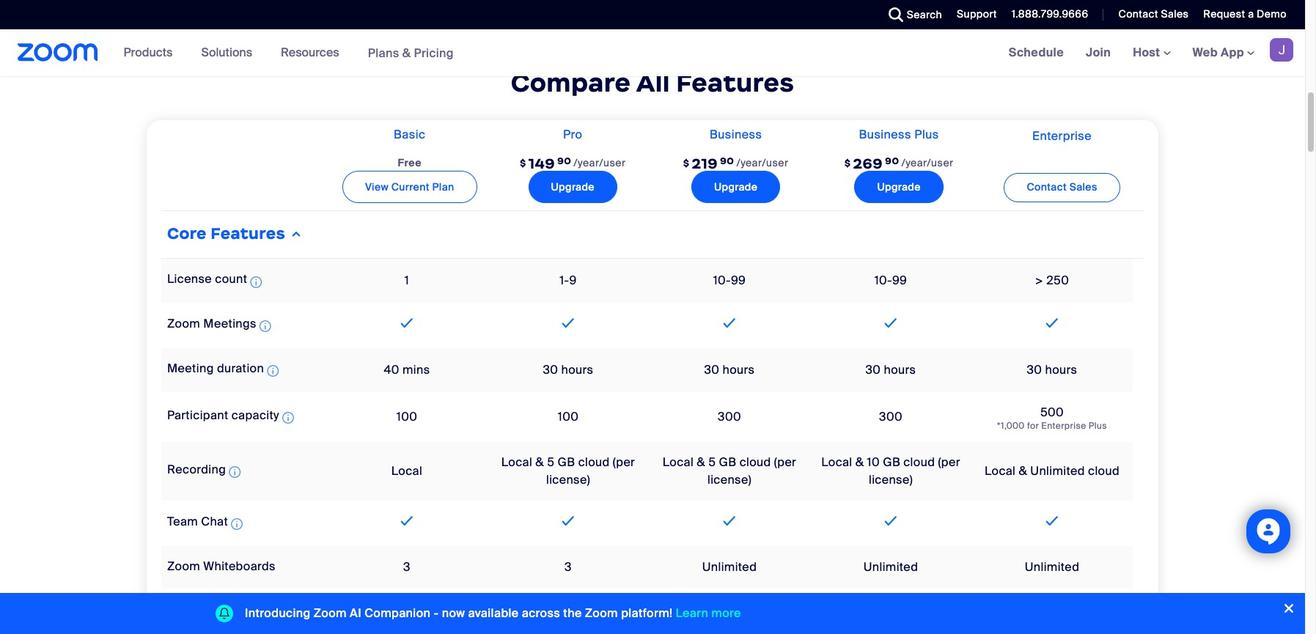 Task type: locate. For each thing, give the bounding box(es) containing it.
zoom right across at the bottom left of page
[[577, 602, 611, 618]]

1 horizontal spatial 3
[[565, 559, 572, 575]]

apps right the
[[614, 602, 642, 618]]

premium
[[524, 602, 574, 618], [685, 602, 736, 618]]

upgrade for 149
[[551, 181, 595, 194]]

3 30 hours from the left
[[866, 362, 917, 378]]

view current plan
[[365, 181, 454, 194]]

whiteboards
[[203, 559, 276, 574]]

upgrade down $ 219 90 /year/user
[[714, 181, 758, 194]]

3 hours from the left
[[884, 362, 917, 378]]

available
[[468, 606, 519, 621]]

1 99 from the left
[[731, 273, 746, 288]]

/year/user for 149
[[574, 157, 626, 170]]

90
[[557, 155, 572, 167], [720, 155, 735, 167], [885, 155, 900, 167]]

upgrade
[[551, 181, 595, 194], [714, 181, 758, 194], [878, 181, 921, 194]]

team chat application
[[167, 514, 246, 534]]

resources button
[[281, 29, 346, 76]]

premium right platform!
[[685, 602, 736, 618]]

2 5 from the left
[[709, 455, 716, 470]]

business up $ 269 90 /year/user
[[859, 127, 912, 143]]

1 horizontal spatial premium
[[685, 602, 736, 618]]

2 horizontal spatial gb
[[883, 455, 901, 470]]

0 horizontal spatial sales
[[1070, 180, 1098, 194]]

0 horizontal spatial 90
[[557, 155, 572, 167]]

view
[[365, 181, 389, 194]]

2 gb from the left
[[719, 455, 737, 470]]

core features cell
[[161, 217, 1144, 253]]

banner
[[0, 29, 1306, 77]]

1 horizontal spatial apps
[[775, 602, 803, 618]]

zoom logo image
[[18, 43, 98, 62]]

2 horizontal spatial (per
[[938, 455, 961, 470]]

2 local & 5 gb cloud (per license) from the left
[[663, 455, 797, 488]]

1 vertical spatial contact sales
[[1027, 180, 1098, 194]]

participant
[[167, 408, 229, 423]]

/year/user down the pro
[[574, 157, 626, 170]]

0 horizontal spatial year
[[532, 620, 556, 635]]

90 inside $ 219 90 /year/user
[[720, 155, 735, 167]]

1 horizontal spatial 5
[[709, 455, 716, 470]]

1 upgrade link from the left
[[529, 171, 618, 203]]

contact sales link
[[1108, 0, 1193, 29], [1119, 7, 1189, 21], [1004, 173, 1121, 202]]

(terms
[[559, 620, 595, 635], [720, 620, 756, 635]]

0 horizontal spatial local & 5 gb cloud (per license)
[[502, 455, 635, 488]]

a
[[1249, 7, 1255, 21]]

2 horizontal spatial license)
[[869, 472, 913, 488]]

zoom right the
[[585, 606, 618, 621]]

0 horizontal spatial 10-
[[714, 273, 731, 288]]

0 horizontal spatial plus
[[915, 127, 939, 143]]

cloud
[[579, 455, 610, 470], [740, 455, 771, 470], [904, 455, 935, 470], [1089, 463, 1120, 479]]

$ left 219
[[684, 157, 690, 170]]

local & unlimited cloud
[[985, 463, 1120, 479]]

99
[[731, 273, 746, 288], [893, 273, 908, 288]]

9
[[570, 273, 577, 288]]

schedule link
[[998, 29, 1075, 76]]

0 horizontal spatial apply)
[[598, 620, 632, 635]]

learn
[[676, 606, 709, 621]]

1 horizontal spatial (terms
[[720, 620, 756, 635]]

cell
[[972, 589, 1133, 635], [811, 596, 972, 635], [326, 603, 488, 635]]

1 horizontal spatial license)
[[708, 472, 752, 488]]

1 horizontal spatial contact sales
[[1119, 7, 1189, 21]]

search
[[907, 8, 943, 21]]

3 up "companion"
[[404, 559, 411, 575]]

$ 269 90 /year/user
[[845, 155, 954, 172]]

0 vertical spatial sales
[[1162, 7, 1189, 21]]

plus right 500
[[1089, 420, 1108, 432]]

90 right 149
[[557, 155, 572, 167]]

0 horizontal spatial license)
[[546, 472, 591, 488]]

/year/user right 219
[[737, 157, 789, 170]]

plus
[[915, 127, 939, 143], [1089, 420, 1108, 432]]

2 horizontal spatial upgrade link
[[855, 171, 944, 203]]

1 horizontal spatial upgrade link
[[692, 171, 781, 203]]

local & 5 gb cloud (per license)
[[502, 455, 635, 488], [663, 455, 797, 488]]

$ for 269
[[845, 157, 851, 170]]

> 250
[[1036, 273, 1070, 288]]

3 up the
[[565, 559, 572, 575]]

upgrade for 219
[[714, 181, 758, 194]]

0 horizontal spatial apps
[[614, 602, 642, 618]]

features
[[676, 67, 795, 99], [211, 224, 286, 244]]

1 vertical spatial features
[[211, 224, 286, 244]]

for left more
[[667, 620, 682, 635]]

2 300 from the left
[[880, 409, 903, 424]]

0 horizontal spatial 300
[[718, 409, 742, 424]]

view current plan link
[[342, 171, 477, 203]]

$ left 149
[[520, 157, 526, 170]]

0 horizontal spatial (per
[[613, 455, 635, 470]]

count
[[215, 272, 247, 287]]

/year/user inside $ 219 90 /year/user
[[737, 157, 789, 170]]

license) inside local & 10 gb cloud (per license)
[[869, 472, 913, 488]]

1 horizontal spatial features
[[676, 67, 795, 99]]

1 vertical spatial enterprise
[[1042, 420, 1087, 432]]

2 horizontal spatial free
[[657, 602, 682, 618]]

0 horizontal spatial contact
[[1027, 180, 1067, 194]]

0 horizontal spatial upgrade
[[551, 181, 595, 194]]

2 horizontal spatial 1
[[685, 620, 690, 635]]

30
[[543, 362, 558, 378], [705, 362, 720, 378], [866, 362, 881, 378], [1027, 362, 1043, 378]]

1 apps from the left
[[614, 602, 642, 618]]

pricing
[[414, 45, 454, 61]]

included image
[[559, 315, 578, 332], [720, 315, 740, 332], [397, 512, 417, 530], [720, 512, 740, 530]]

1 free premium zoom apps for 1 year (terms apply) from the left
[[495, 602, 642, 635]]

team chat
[[167, 514, 228, 529]]

for inside 500 *1,000 for enterprise plus
[[1028, 420, 1039, 432]]

upgrade down the $ 149 90 /year/user
[[551, 181, 595, 194]]

upgrade for 269
[[878, 181, 921, 194]]

1 horizontal spatial 99
[[893, 273, 908, 288]]

zoom meetings image
[[260, 318, 271, 336]]

1 license) from the left
[[546, 472, 591, 488]]

plans & pricing
[[368, 45, 454, 61]]

0 horizontal spatial 10-99
[[714, 273, 746, 288]]

apps right more
[[775, 602, 803, 618]]

1 10- from the left
[[714, 273, 731, 288]]

sales inside core features application
[[1070, 180, 1098, 194]]

license count image
[[250, 273, 262, 291]]

$ left '269'
[[845, 157, 851, 170]]

platform!
[[621, 606, 673, 621]]

1 horizontal spatial free
[[495, 602, 521, 618]]

90 inside the $ 149 90 /year/user
[[557, 155, 572, 167]]

300
[[718, 409, 742, 424], [880, 409, 903, 424]]

0 horizontal spatial gb
[[558, 455, 575, 470]]

2 3 from the left
[[565, 559, 572, 575]]

1 90 from the left
[[557, 155, 572, 167]]

2 100 from the left
[[558, 409, 579, 424]]

apply) right the
[[598, 620, 632, 635]]

0 horizontal spatial contact sales
[[1027, 180, 1098, 194]]

request a demo link
[[1193, 0, 1306, 29], [1204, 7, 1287, 21]]

1 horizontal spatial upgrade
[[714, 181, 758, 194]]

year right platform!
[[693, 620, 717, 635]]

upgrade link
[[529, 171, 618, 203], [692, 171, 781, 203], [855, 171, 944, 203]]

team chat image
[[231, 516, 243, 533]]

1 vertical spatial sales
[[1070, 180, 1098, 194]]

90 inside $ 269 90 /year/user
[[885, 155, 900, 167]]

2 30 from the left
[[705, 362, 720, 378]]

1 horizontal spatial plus
[[1089, 420, 1108, 432]]

0 horizontal spatial features
[[211, 224, 286, 244]]

0 horizontal spatial (terms
[[559, 620, 595, 635]]

1 upgrade from the left
[[551, 181, 595, 194]]

0 horizontal spatial 3
[[404, 559, 411, 575]]

essential apps
[[167, 601, 252, 617]]

1 business from the left
[[710, 127, 762, 143]]

free
[[398, 156, 422, 170], [495, 602, 521, 618], [657, 602, 682, 618]]

& inside product information navigation
[[402, 45, 411, 61]]

1 horizontal spatial 10-
[[875, 273, 893, 288]]

250
[[1047, 273, 1070, 288]]

0 horizontal spatial premium
[[524, 602, 574, 618]]

join link
[[1075, 29, 1122, 76]]

0 horizontal spatial free premium zoom apps for 1 year (terms apply)
[[495, 602, 642, 635]]

0 vertical spatial contact
[[1119, 7, 1159, 21]]

profile picture image
[[1270, 38, 1294, 62]]

3
[[404, 559, 411, 575], [565, 559, 572, 575]]

90 right 219
[[720, 155, 735, 167]]

1 horizontal spatial 300
[[880, 409, 903, 424]]

unlimited
[[1031, 463, 1086, 479], [703, 559, 757, 575], [864, 559, 919, 575], [1025, 559, 1080, 575]]

10-
[[714, 273, 731, 288], [875, 273, 893, 288]]

app
[[1221, 45, 1245, 60]]

free left across at the bottom left of page
[[495, 602, 521, 618]]

2 upgrade from the left
[[714, 181, 758, 194]]

1 horizontal spatial year
[[693, 620, 717, 635]]

2 horizontal spatial /year/user
[[902, 157, 954, 170]]

$ inside $ 269 90 /year/user
[[845, 157, 851, 170]]

$
[[520, 157, 526, 170], [684, 157, 690, 170], [845, 157, 851, 170]]

2 license) from the left
[[708, 472, 752, 488]]

1 vertical spatial plus
[[1089, 420, 1108, 432]]

1 horizontal spatial free premium zoom apps for 1 year (terms apply)
[[657, 602, 803, 635]]

2 business from the left
[[859, 127, 912, 143]]

local inside local & 10 gb cloud (per license)
[[822, 455, 853, 470]]

1 (per from the left
[[613, 455, 635, 470]]

for left across at the bottom left of page
[[505, 620, 521, 635]]

/year/user
[[574, 157, 626, 170], [737, 157, 789, 170], [902, 157, 954, 170]]

0 horizontal spatial 5
[[547, 455, 555, 470]]

enterprise inside 500 *1,000 for enterprise plus
[[1042, 420, 1087, 432]]

business for business plus
[[859, 127, 912, 143]]

0 horizontal spatial 99
[[731, 273, 746, 288]]

4 30 hours from the left
[[1027, 362, 1078, 378]]

2 horizontal spatial $
[[845, 157, 851, 170]]

1 horizontal spatial gb
[[719, 455, 737, 470]]

2 upgrade link from the left
[[692, 171, 781, 203]]

2 horizontal spatial upgrade
[[878, 181, 921, 194]]

zoom whiteboards
[[167, 559, 276, 574]]

0 horizontal spatial /year/user
[[574, 157, 626, 170]]

upgrade down $ 269 90 /year/user
[[878, 181, 921, 194]]

1 horizontal spatial 90
[[720, 155, 735, 167]]

zoom down license
[[167, 316, 200, 332]]

3 upgrade link from the left
[[855, 171, 944, 203]]

/year/user inside $ 269 90 /year/user
[[902, 157, 954, 170]]

2 $ from the left
[[684, 157, 690, 170]]

business up $ 219 90 /year/user
[[710, 127, 762, 143]]

(terms right "learn" at the bottom right
[[720, 620, 756, 635]]

1 horizontal spatial local & 5 gb cloud (per license)
[[663, 455, 797, 488]]

free up view current plan
[[398, 156, 422, 170]]

1 3 from the left
[[404, 559, 411, 575]]

plan
[[432, 181, 454, 194]]

1.888.799.9666 button
[[1001, 0, 1093, 29], [1012, 7, 1089, 21]]

1 /year/user from the left
[[574, 157, 626, 170]]

0 horizontal spatial upgrade link
[[529, 171, 618, 203]]

2 horizontal spatial 90
[[885, 155, 900, 167]]

2 /year/user from the left
[[737, 157, 789, 170]]

1 100 from the left
[[397, 409, 417, 424]]

core features application
[[161, 120, 1155, 635]]

1 horizontal spatial /year/user
[[737, 157, 789, 170]]

web app
[[1193, 45, 1245, 60]]

$ inside the $ 149 90 /year/user
[[520, 157, 526, 170]]

&
[[402, 45, 411, 61], [536, 455, 544, 470], [697, 455, 706, 470], [856, 455, 864, 470], [1019, 463, 1028, 479]]

capacity
[[232, 408, 279, 423]]

free left more
[[657, 602, 682, 618]]

solutions button
[[201, 29, 259, 76]]

premium right available
[[524, 602, 574, 618]]

4 hours from the left
[[1046, 362, 1078, 378]]

3 90 from the left
[[885, 155, 900, 167]]

apply) right more
[[759, 620, 793, 635]]

3 $ from the left
[[845, 157, 851, 170]]

1 10-99 from the left
[[714, 273, 746, 288]]

0 horizontal spatial $
[[520, 157, 526, 170]]

free premium zoom apps for 1 year (terms apply)
[[495, 602, 642, 635], [657, 602, 803, 635]]

3 license) from the left
[[869, 472, 913, 488]]

$ 149 90 /year/user
[[520, 155, 626, 172]]

1 horizontal spatial (per
[[774, 455, 797, 470]]

features inside cell
[[211, 224, 286, 244]]

for right *1,000
[[1028, 420, 1039, 432]]

1 gb from the left
[[558, 455, 575, 470]]

1 horizontal spatial 100
[[558, 409, 579, 424]]

1 horizontal spatial apply)
[[759, 620, 793, 635]]

$ for 219
[[684, 157, 690, 170]]

0 horizontal spatial business
[[710, 127, 762, 143]]

2 horizontal spatial for
[[1028, 420, 1039, 432]]

/year/user inside the $ 149 90 /year/user
[[574, 157, 626, 170]]

essential
[[167, 601, 219, 617]]

upgrade link for 219
[[692, 171, 781, 203]]

40 mins
[[384, 362, 430, 378]]

support link
[[946, 0, 1001, 29], [957, 7, 997, 21]]

(terms left platform!
[[559, 620, 595, 635]]

included image
[[397, 315, 417, 332], [882, 315, 901, 332], [1043, 315, 1062, 332], [559, 512, 578, 530], [882, 512, 901, 530], [1043, 512, 1062, 530]]

1 horizontal spatial 10-99
[[875, 273, 908, 288]]

1 horizontal spatial business
[[859, 127, 912, 143]]

1 horizontal spatial sales
[[1162, 7, 1189, 21]]

2 year from the left
[[693, 620, 717, 635]]

business plus
[[859, 127, 939, 143]]

90 for 149
[[557, 155, 572, 167]]

10-99
[[714, 273, 746, 288], [875, 273, 908, 288]]

-
[[434, 606, 439, 621]]

introducing
[[245, 606, 311, 621]]

1
[[405, 273, 409, 288], [524, 620, 528, 635], [685, 620, 690, 635]]

zoom inside 'application'
[[167, 316, 200, 332]]

1 vertical spatial contact
[[1027, 180, 1067, 194]]

1 horizontal spatial contact
[[1119, 7, 1159, 21]]

apply)
[[598, 620, 632, 635], [759, 620, 793, 635]]

hours
[[562, 362, 594, 378], [723, 362, 755, 378], [884, 362, 917, 378], [1046, 362, 1078, 378]]

plus up $ 269 90 /year/user
[[915, 127, 939, 143]]

mins
[[403, 362, 430, 378]]

gb inside local & 10 gb cloud (per license)
[[883, 455, 901, 470]]

0 horizontal spatial 100
[[397, 409, 417, 424]]

$ inside $ 219 90 /year/user
[[684, 157, 690, 170]]

core features
[[167, 224, 286, 244]]

90 right '269'
[[885, 155, 900, 167]]

3 upgrade from the left
[[878, 181, 921, 194]]

0 vertical spatial enterprise
[[1033, 128, 1092, 143]]

0 vertical spatial features
[[676, 67, 795, 99]]

1 $ from the left
[[520, 157, 526, 170]]

2 90 from the left
[[720, 155, 735, 167]]

local
[[502, 455, 533, 470], [663, 455, 694, 470], [822, 455, 853, 470], [392, 463, 423, 479], [985, 463, 1016, 479]]

3 gb from the left
[[883, 455, 901, 470]]

1 horizontal spatial $
[[684, 157, 690, 170]]

3 (per from the left
[[938, 455, 961, 470]]

/year/user for 219
[[737, 157, 789, 170]]

3 /year/user from the left
[[902, 157, 954, 170]]

product information navigation
[[113, 29, 465, 77]]

meetings navigation
[[998, 29, 1306, 77]]

1 premium from the left
[[524, 602, 574, 618]]

/year/user down 'business plus'
[[902, 157, 954, 170]]

year left the
[[532, 620, 556, 635]]

5
[[547, 455, 555, 470], [709, 455, 716, 470]]

zoom right "learn" at the bottom right
[[739, 602, 772, 618]]

1.888.799.9666
[[1012, 7, 1089, 21]]



Task type: vqa. For each thing, say whether or not it's contained in the screenshot.
right Sales
yes



Task type: describe. For each thing, give the bounding box(es) containing it.
2 premium from the left
[[685, 602, 736, 618]]

0 vertical spatial contact sales
[[1119, 7, 1189, 21]]

(per inside local & 10 gb cloud (per license)
[[938, 455, 961, 470]]

meeting
[[167, 361, 214, 376]]

pro
[[563, 127, 583, 143]]

2 99 from the left
[[893, 273, 908, 288]]

business for business
[[710, 127, 762, 143]]

90 for 269
[[885, 155, 900, 167]]

1 (terms from the left
[[559, 620, 595, 635]]

>
[[1036, 273, 1044, 288]]

upgrade link for 149
[[529, 171, 618, 203]]

1 hours from the left
[[562, 362, 594, 378]]

all
[[636, 67, 670, 99]]

now
[[442, 606, 465, 621]]

license
[[167, 272, 212, 287]]

recording image
[[229, 464, 241, 481]]

request
[[1204, 7, 1246, 21]]

learn more link
[[676, 606, 741, 621]]

plans
[[368, 45, 399, 61]]

$ 219 90 /year/user
[[684, 155, 789, 172]]

zoom up essential
[[167, 559, 200, 574]]

meeting duration application
[[167, 361, 282, 380]]

more
[[712, 606, 741, 621]]

2 apply) from the left
[[759, 620, 793, 635]]

schedule
[[1009, 45, 1064, 60]]

products button
[[124, 29, 179, 76]]

host button
[[1133, 45, 1171, 60]]

banner containing products
[[0, 29, 1306, 77]]

contact inside core features application
[[1027, 180, 1067, 194]]

companion
[[365, 606, 431, 621]]

1 horizontal spatial for
[[667, 620, 682, 635]]

license count
[[167, 272, 247, 287]]

participant capacity application
[[167, 408, 297, 427]]

chat
[[201, 514, 228, 529]]

introducing zoom ai companion - now available across the zoom platform! learn more
[[245, 606, 741, 621]]

support
[[957, 7, 997, 21]]

participant capacity
[[167, 408, 279, 423]]

right image
[[289, 228, 304, 240]]

meeting duration image
[[267, 363, 279, 380]]

zoom left ai
[[314, 606, 347, 621]]

local & 10 gb cloud (per license)
[[822, 455, 961, 488]]

cloud inside local & 10 gb cloud (per license)
[[904, 455, 935, 470]]

90 for 219
[[720, 155, 735, 167]]

contact sales inside core features application
[[1027, 180, 1098, 194]]

0 horizontal spatial 1
[[405, 273, 409, 288]]

team
[[167, 514, 198, 529]]

upgrade link for 269
[[855, 171, 944, 203]]

participant capacity image
[[282, 409, 294, 427]]

1 horizontal spatial 1
[[524, 620, 528, 635]]

40
[[384, 362, 400, 378]]

resources
[[281, 45, 339, 60]]

2 apps from the left
[[775, 602, 803, 618]]

500
[[1041, 405, 1064, 420]]

meeting duration
[[167, 361, 264, 376]]

2 free premium zoom apps for 1 year (terms apply) from the left
[[657, 602, 803, 635]]

recording
[[167, 462, 226, 477]]

1 30 from the left
[[543, 362, 558, 378]]

1 local & 5 gb cloud (per license) from the left
[[502, 455, 635, 488]]

demo
[[1257, 7, 1287, 21]]

compare
[[511, 67, 631, 99]]

basic
[[394, 127, 426, 142]]

& inside local & 10 gb cloud (per license)
[[856, 455, 864, 470]]

plus inside 500 *1,000 for enterprise plus
[[1089, 420, 1108, 432]]

2 10- from the left
[[875, 273, 893, 288]]

search button
[[878, 0, 946, 29]]

2 10-99 from the left
[[875, 273, 908, 288]]

recording application
[[167, 462, 244, 482]]

ai
[[350, 606, 362, 621]]

500 *1,000 for enterprise plus
[[998, 405, 1108, 432]]

3 30 from the left
[[866, 362, 881, 378]]

2 hours from the left
[[723, 362, 755, 378]]

4 30 from the left
[[1027, 362, 1043, 378]]

products
[[124, 45, 173, 60]]

license count application
[[167, 272, 265, 291]]

1-
[[560, 273, 570, 288]]

core
[[167, 224, 207, 244]]

0 vertical spatial plus
[[915, 127, 939, 143]]

149
[[529, 155, 555, 172]]

web app button
[[1193, 45, 1255, 60]]

apps
[[222, 601, 252, 617]]

host
[[1133, 45, 1164, 60]]

2 30 hours from the left
[[705, 362, 755, 378]]

10
[[867, 455, 880, 470]]

join
[[1086, 45, 1111, 60]]

1 30 hours from the left
[[543, 362, 594, 378]]

0 horizontal spatial free
[[398, 156, 422, 170]]

0 horizontal spatial for
[[505, 620, 521, 635]]

1 year from the left
[[532, 620, 556, 635]]

1-9
[[560, 273, 577, 288]]

1 5 from the left
[[547, 455, 555, 470]]

web
[[1193, 45, 1218, 60]]

across
[[522, 606, 561, 621]]

request a demo
[[1204, 7, 1287, 21]]

the
[[564, 606, 582, 621]]

zoom meetings application
[[167, 316, 274, 336]]

/year/user for 269
[[902, 157, 954, 170]]

zoom meetings
[[167, 316, 257, 332]]

$ for 149
[[520, 157, 526, 170]]

solutions
[[201, 45, 252, 60]]

219
[[692, 155, 718, 172]]

2 (terms from the left
[[720, 620, 756, 635]]

1 apply) from the left
[[598, 620, 632, 635]]

duration
[[217, 361, 264, 376]]

meetings
[[203, 316, 257, 332]]

2 (per from the left
[[774, 455, 797, 470]]

1 300 from the left
[[718, 409, 742, 424]]

compare all features
[[511, 67, 795, 99]]

269
[[853, 155, 883, 172]]

*1,000
[[998, 420, 1025, 432]]

current
[[391, 181, 430, 194]]



